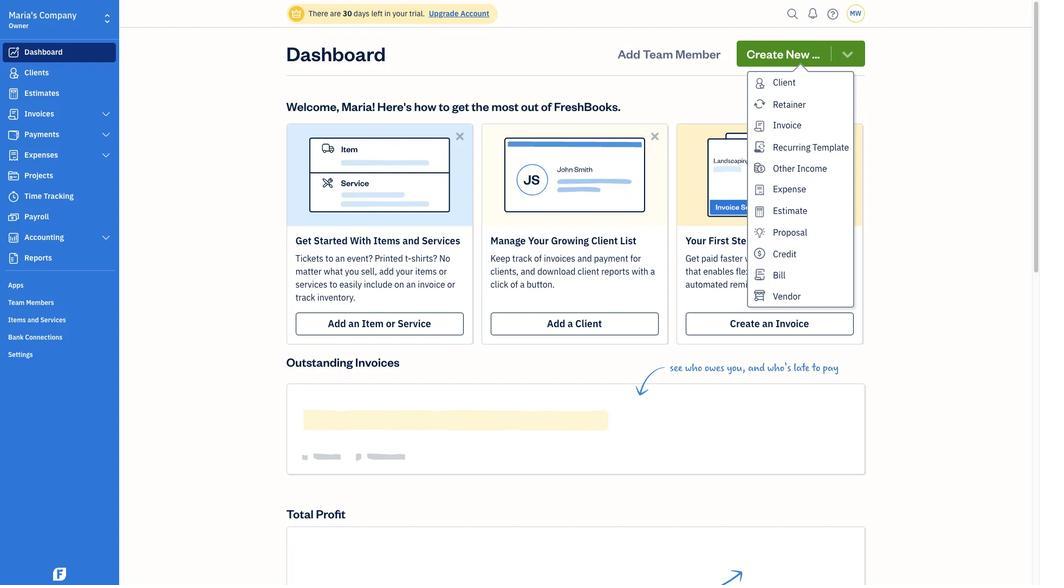 Task type: vqa. For each thing, say whether or not it's contained in the screenshot.


Task type: locate. For each thing, give the bounding box(es) containing it.
go to help image
[[825, 6, 842, 22]]

mw
[[851, 9, 862, 17]]

0 horizontal spatial invoices
[[24, 109, 54, 119]]

invoices
[[544, 253, 576, 264]]

bill
[[774, 270, 786, 281]]

track right keep
[[513, 253, 533, 264]]

your up invoices
[[529, 235, 549, 247]]

0 vertical spatial team
[[643, 46, 674, 61]]

get started with items and services
[[296, 235, 461, 247]]

services up bank connections link at bottom left
[[40, 316, 66, 324]]

company
[[39, 10, 77, 21]]

an left item
[[349, 318, 360, 330]]

apps link
[[3, 277, 116, 293]]

with
[[745, 253, 762, 264], [632, 266, 649, 277]]

2 horizontal spatial a
[[651, 266, 656, 277]]

0 vertical spatial items
[[374, 235, 401, 247]]

your right in
[[393, 9, 408, 18]]

paid
[[826, 235, 847, 247]]

invoice inside get paid faster with an invoice template that enables flexible payment options and automated reminders—and looks great.
[[776, 253, 803, 264]]

chevron large down image down 'payroll' link
[[101, 234, 111, 242]]

chart image
[[7, 233, 20, 243]]

0 vertical spatial services
[[422, 235, 461, 247]]

pay
[[823, 362, 839, 375]]

get up that
[[686, 253, 700, 264]]

proposal button
[[749, 222, 854, 244]]

with up flexible
[[745, 253, 762, 264]]

and up button.
[[521, 266, 536, 277]]

reports link
[[3, 249, 116, 268]]

get for get started with items and services
[[296, 235, 312, 247]]

invoice
[[776, 253, 803, 264], [418, 279, 445, 290]]

1 horizontal spatial track
[[513, 253, 533, 264]]

0 horizontal spatial get
[[296, 235, 312, 247]]

items up bank
[[8, 316, 26, 324]]

0 vertical spatial client
[[774, 77, 796, 88]]

there
[[309, 9, 328, 18]]

items inside "link"
[[8, 316, 26, 324]]

0 vertical spatial of
[[541, 99, 552, 114]]

1 horizontal spatial add
[[547, 318, 566, 330]]

team members link
[[3, 294, 116, 311]]

track down services
[[296, 292, 315, 303]]

item
[[362, 318, 384, 330]]

your down t-
[[396, 266, 413, 277]]

faster
[[721, 253, 743, 264]]

left
[[372, 9, 383, 18]]

mw button
[[847, 4, 866, 23]]

2 vertical spatial of
[[511, 279, 518, 290]]

1 horizontal spatial dismiss image
[[649, 130, 662, 143]]

items up printed
[[374, 235, 401, 247]]

with down for on the right top of page
[[632, 266, 649, 277]]

0 vertical spatial chevron large down image
[[101, 110, 111, 119]]

your
[[529, 235, 549, 247], [686, 235, 707, 247]]

and down team members
[[27, 316, 39, 324]]

create new …
[[747, 46, 821, 61]]

create for create an invoice
[[731, 318, 760, 330]]

chevron large down image for accounting
[[101, 234, 111, 242]]

3 chevron large down image from the top
[[101, 234, 111, 242]]

add for add team member
[[618, 46, 641, 61]]

1 vertical spatial payment
[[767, 266, 801, 277]]

and up client
[[578, 253, 592, 264]]

time tracking link
[[3, 187, 116, 207]]

get inside get paid faster with an invoice template that enables flexible payment options and automated reminders—and looks great.
[[686, 253, 700, 264]]

started
[[314, 235, 348, 247]]

and up great.
[[834, 266, 849, 277]]

connections
[[25, 333, 63, 342]]

for
[[631, 253, 642, 264]]

1 horizontal spatial invoices
[[356, 355, 400, 370]]

dashboard down are
[[287, 41, 386, 66]]

chevron large down image up chevron large down icon
[[101, 110, 111, 119]]

a
[[651, 266, 656, 277], [520, 279, 525, 290], [568, 318, 573, 330]]

an inside get paid faster with an invoice template that enables flexible payment options and automated reminders—and looks great.
[[764, 253, 774, 264]]

chevron large down image down chevron large down icon
[[101, 151, 111, 160]]

0 vertical spatial track
[[513, 253, 533, 264]]

project image
[[7, 171, 20, 182]]

of right click
[[511, 279, 518, 290]]

invoice inside button
[[774, 120, 802, 131]]

2 chevron large down image from the top
[[101, 151, 111, 160]]

download
[[538, 266, 576, 277]]

your
[[393, 9, 408, 18], [396, 266, 413, 277]]

of right out
[[541, 99, 552, 114]]

0 horizontal spatial team
[[8, 299, 25, 307]]

event?
[[347, 253, 373, 264]]

welcome, maria! here's how to get the most out of freshbooks.
[[287, 99, 621, 114]]

track inside "keep track of invoices and payment for clients, and download client reports with a click of a button."
[[513, 253, 533, 264]]

invoices inside main element
[[24, 109, 54, 119]]

clients,
[[491, 266, 519, 277]]

0 horizontal spatial your
[[529, 235, 549, 247]]

clients
[[24, 68, 49, 78]]

payment down credit
[[767, 266, 801, 277]]

dismiss image for get started with items and services
[[454, 130, 467, 143]]

expense
[[774, 184, 807, 194]]

team left member
[[643, 46, 674, 61]]

2 vertical spatial chevron large down image
[[101, 234, 111, 242]]

retainer
[[774, 99, 807, 110]]

team down apps
[[8, 299, 25, 307]]

with inside get paid faster with an invoice template that enables flexible payment options and automated reminders—and looks great.
[[745, 253, 762, 264]]

dashboard link
[[3, 43, 116, 62]]

there are 30 days left in your trial. upgrade account
[[309, 9, 490, 18]]

who
[[686, 362, 703, 375]]

invoice down vendor
[[776, 318, 810, 330]]

days
[[354, 9, 370, 18]]

to down what at the top left
[[330, 279, 338, 290]]

dismiss image
[[844, 130, 857, 143]]

a down "keep track of invoices and payment for clients, and download client reports with a click of a button." on the top of the page
[[568, 318, 573, 330]]

reports
[[24, 253, 52, 263]]

tickets to an event? printed t-shirts? no matter what you sell, add your items or services to easily include on an invoice or track inventory.
[[296, 253, 456, 303]]

what
[[324, 266, 343, 277]]

0 vertical spatial payment
[[594, 253, 629, 264]]

client inside "link"
[[576, 318, 602, 330]]

crown image
[[291, 8, 302, 19]]

chevron large down image
[[101, 110, 111, 119], [101, 151, 111, 160], [101, 234, 111, 242]]

other income button
[[749, 158, 854, 179]]

enables
[[704, 266, 734, 277]]

0 horizontal spatial track
[[296, 292, 315, 303]]

getting
[[791, 235, 824, 247]]

other
[[774, 163, 796, 174]]

add
[[379, 266, 394, 277]]

0 horizontal spatial items
[[8, 316, 26, 324]]

notifications image
[[805, 3, 822, 24]]

1 vertical spatial your
[[396, 266, 413, 277]]

1 horizontal spatial team
[[643, 46, 674, 61]]

easily
[[340, 279, 362, 290]]

1 horizontal spatial get
[[686, 253, 700, 264]]

1 horizontal spatial items
[[374, 235, 401, 247]]

search image
[[785, 6, 802, 22]]

0 horizontal spatial with
[[632, 266, 649, 277]]

invoices up payments
[[24, 109, 54, 119]]

in
[[385, 9, 391, 18]]

0 vertical spatial create
[[747, 46, 784, 61]]

client up retainer in the top of the page
[[774, 77, 796, 88]]

2 vertical spatial or
[[386, 318, 396, 330]]

other income
[[774, 163, 828, 174]]

2 vertical spatial a
[[568, 318, 573, 330]]

0 vertical spatial with
[[745, 253, 762, 264]]

add for add a client
[[547, 318, 566, 330]]

estimate image
[[7, 88, 20, 99]]

1 vertical spatial services
[[40, 316, 66, 324]]

1 vertical spatial team
[[8, 299, 25, 307]]

and up t-
[[403, 235, 420, 247]]

0 horizontal spatial a
[[520, 279, 525, 290]]

payment inside get paid faster with an invoice template that enables flexible payment options and automated reminders—and looks great.
[[767, 266, 801, 277]]

create down reminders—and
[[731, 318, 760, 330]]

credit
[[774, 249, 797, 260]]

invoice down retainer in the top of the page
[[774, 120, 802, 131]]

estimate
[[774, 205, 808, 216]]

expenses link
[[3, 146, 116, 165]]

1 horizontal spatial payment
[[767, 266, 801, 277]]

0 vertical spatial invoices
[[24, 109, 54, 119]]

1 vertical spatial chevron large down image
[[101, 151, 111, 160]]

1 vertical spatial create
[[731, 318, 760, 330]]

outstanding invoices
[[287, 355, 400, 370]]

1 horizontal spatial invoice
[[776, 253, 803, 264]]

chevron large down image inside expenses link
[[101, 151, 111, 160]]

0 vertical spatial get
[[296, 235, 312, 247]]

an down vendor
[[763, 318, 774, 330]]

0 horizontal spatial invoice
[[418, 279, 445, 290]]

create left new
[[747, 46, 784, 61]]

dashboard up clients
[[24, 47, 63, 57]]

2 your from the left
[[686, 235, 707, 247]]

add inside "button"
[[618, 46, 641, 61]]

bank
[[8, 333, 24, 342]]

manage your growing client list
[[491, 235, 637, 247]]

invoice image
[[7, 109, 20, 120]]

create new … button
[[737, 41, 866, 67]]

client left list
[[592, 235, 618, 247]]

1 vertical spatial invoice
[[418, 279, 445, 290]]

1 horizontal spatial your
[[686, 235, 707, 247]]

options
[[803, 266, 832, 277]]

an down "toward"
[[764, 253, 774, 264]]

0 vertical spatial invoice
[[774, 120, 802, 131]]

0 horizontal spatial dashboard
[[24, 47, 63, 57]]

add for add an item or service
[[328, 318, 346, 330]]

chevron large down image
[[101, 131, 111, 139]]

0 horizontal spatial payment
[[594, 253, 629, 264]]

1 horizontal spatial with
[[745, 253, 762, 264]]

account
[[461, 9, 490, 18]]

payment up reports
[[594, 253, 629, 264]]

2 dismiss image from the left
[[649, 130, 662, 143]]

1 horizontal spatial a
[[568, 318, 573, 330]]

invoices down add an item or service link at left bottom
[[356, 355, 400, 370]]

0 vertical spatial invoice
[[776, 253, 803, 264]]

create inside dropdown button
[[747, 46, 784, 61]]

see who owes you, and who's late to pay
[[670, 362, 839, 375]]

and inside get paid faster with an invoice template that enables flexible payment options and automated reminders—and looks great.
[[834, 266, 849, 277]]

1 horizontal spatial dashboard
[[287, 41, 386, 66]]

add inside "link"
[[547, 318, 566, 330]]

client inside button
[[774, 77, 796, 88]]

1 vertical spatial with
[[632, 266, 649, 277]]

freshbooks.
[[554, 99, 621, 114]]

to left pay
[[813, 362, 821, 375]]

dismiss image for manage your growing client list
[[649, 130, 662, 143]]

profit
[[316, 506, 346, 522]]

payment image
[[7, 130, 20, 140]]

payment
[[594, 253, 629, 264], [767, 266, 801, 277]]

a right reports
[[651, 266, 656, 277]]

add an item or service link
[[296, 313, 464, 336]]

include
[[364, 279, 393, 290]]

items
[[374, 235, 401, 247], [8, 316, 26, 324]]

0 horizontal spatial dismiss image
[[454, 130, 467, 143]]

2 vertical spatial client
[[576, 318, 602, 330]]

add team member
[[618, 46, 721, 61]]

estimates link
[[3, 84, 116, 104]]

your up paid
[[686, 235, 707, 247]]

items and services
[[8, 316, 66, 324]]

invoice down items
[[418, 279, 445, 290]]

dismiss image
[[454, 130, 467, 143], [649, 130, 662, 143]]

looks
[[794, 279, 814, 290]]

tracking
[[44, 191, 74, 201]]

to up what at the top left
[[326, 253, 334, 264]]

get
[[296, 235, 312, 247], [686, 253, 700, 264]]

late
[[794, 362, 810, 375]]

client image
[[7, 68, 20, 79]]

of
[[541, 99, 552, 114], [535, 253, 542, 264], [511, 279, 518, 290]]

1 dismiss image from the left
[[454, 130, 467, 143]]

money image
[[7, 212, 20, 223]]

services
[[422, 235, 461, 247], [40, 316, 66, 324]]

1 vertical spatial items
[[8, 316, 26, 324]]

0 horizontal spatial add
[[328, 318, 346, 330]]

button.
[[527, 279, 555, 290]]

and inside "link"
[[27, 316, 39, 324]]

1 vertical spatial get
[[686, 253, 700, 264]]

main element
[[0, 0, 146, 585]]

client down client
[[576, 318, 602, 330]]

get up the tickets
[[296, 235, 312, 247]]

1 vertical spatial client
[[592, 235, 618, 247]]

payment inside "keep track of invoices and payment for clients, and download client reports with a click of a button."
[[594, 253, 629, 264]]

a inside "link"
[[568, 318, 573, 330]]

and
[[403, 235, 420, 247], [578, 253, 592, 264], [521, 266, 536, 277], [834, 266, 849, 277], [27, 316, 39, 324], [749, 362, 765, 375]]

1 chevron large down image from the top
[[101, 110, 111, 119]]

2 horizontal spatial add
[[618, 46, 641, 61]]

1 vertical spatial track
[[296, 292, 315, 303]]

of left invoices
[[535, 253, 542, 264]]

0 vertical spatial a
[[651, 266, 656, 277]]

no
[[440, 253, 451, 264]]

services up no on the left top
[[422, 235, 461, 247]]

services inside items and services "link"
[[40, 316, 66, 324]]

a left button.
[[520, 279, 525, 290]]

0 horizontal spatial services
[[40, 316, 66, 324]]

invoice up "bill"
[[776, 253, 803, 264]]



Task type: describe. For each thing, give the bounding box(es) containing it.
growing
[[551, 235, 589, 247]]

see
[[670, 362, 683, 375]]

an right on
[[407, 279, 416, 290]]

most
[[492, 99, 519, 114]]

create an invoice
[[731, 318, 810, 330]]

add a client
[[547, 318, 602, 330]]

dashboard image
[[7, 47, 20, 58]]

recurring template
[[774, 142, 850, 153]]

timer image
[[7, 191, 20, 202]]

1 vertical spatial invoices
[[356, 355, 400, 370]]

…
[[813, 46, 821, 61]]

paid
[[702, 253, 719, 264]]

add a client link
[[491, 313, 659, 336]]

chevron large down image for invoices
[[101, 110, 111, 119]]

create for create new …
[[747, 46, 784, 61]]

vendor
[[774, 291, 801, 302]]

bill button
[[749, 265, 854, 286]]

manage
[[491, 235, 526, 247]]

how
[[414, 99, 437, 114]]

on
[[395, 279, 404, 290]]

0 vertical spatial your
[[393, 9, 408, 18]]

freshbooks image
[[51, 568, 68, 581]]

upgrade
[[429, 9, 459, 18]]

total
[[287, 506, 314, 522]]

clients link
[[3, 63, 116, 83]]

1 vertical spatial a
[[520, 279, 525, 290]]

member
[[676, 46, 721, 61]]

your first step toward getting paid
[[686, 235, 847, 247]]

chevron large down image for expenses
[[101, 151, 111, 160]]

list
[[621, 235, 637, 247]]

welcome,
[[287, 99, 339, 114]]

invoice inside tickets to an event? printed t-shirts? no matter what you sell, add your items or services to easily include on an invoice or track inventory.
[[418, 279, 445, 290]]

with inside "keep track of invoices and payment for clients, and download client reports with a click of a button."
[[632, 266, 649, 277]]

toward
[[755, 235, 788, 247]]

payments link
[[3, 125, 116, 145]]

estimate button
[[749, 200, 854, 222]]

total profit
[[287, 506, 346, 522]]

client
[[578, 266, 600, 277]]

1 vertical spatial invoice
[[776, 318, 810, 330]]

to left the get
[[439, 99, 450, 114]]

first
[[709, 235, 730, 247]]

automated
[[686, 279, 729, 290]]

30
[[343, 9, 352, 18]]

accounting
[[24, 233, 64, 242]]

report image
[[7, 253, 20, 264]]

flexible
[[736, 266, 765, 277]]

printed
[[375, 253, 403, 264]]

1 vertical spatial or
[[448, 279, 456, 290]]

expenses
[[24, 150, 58, 160]]

and right you,
[[749, 362, 765, 375]]

an up what at the top left
[[336, 253, 345, 264]]

shirts?
[[412, 253, 438, 264]]

who's
[[768, 362, 792, 375]]

apps
[[8, 281, 24, 289]]

team inside add team member "button"
[[643, 46, 674, 61]]

maria!
[[342, 99, 375, 114]]

payroll
[[24, 212, 49, 222]]

team inside team members link
[[8, 299, 25, 307]]

your inside tickets to an event? printed t-shirts? no matter what you sell, add your items or services to easily include on an invoice or track inventory.
[[396, 266, 413, 277]]

expense image
[[7, 150, 20, 161]]

1 horizontal spatial services
[[422, 235, 461, 247]]

team members
[[8, 299, 54, 307]]

maria's company owner
[[9, 10, 77, 30]]

client button
[[749, 72, 854, 94]]

upgrade account link
[[427, 9, 490, 18]]

keep
[[491, 253, 511, 264]]

expense button
[[749, 179, 854, 200]]

services
[[296, 279, 328, 290]]

new
[[787, 46, 810, 61]]

out
[[521, 99, 539, 114]]

time
[[24, 191, 42, 201]]

tickets
[[296, 253, 324, 264]]

credit button
[[749, 244, 854, 265]]

with
[[350, 235, 372, 247]]

get paid faster with an invoice template that enables flexible payment options and automated reminders—and looks great.
[[686, 253, 849, 290]]

1 your from the left
[[529, 235, 549, 247]]

template
[[805, 253, 840, 264]]

dashboard inside "link"
[[24, 47, 63, 57]]

0 vertical spatial or
[[439, 266, 447, 277]]

service
[[398, 318, 431, 330]]

vendor button
[[749, 286, 854, 307]]

invoices link
[[3, 105, 116, 124]]

maria's
[[9, 10, 37, 21]]

settings link
[[3, 346, 116, 363]]

payments
[[24, 130, 59, 139]]

template
[[813, 142, 850, 153]]

the
[[472, 99, 489, 114]]

reports
[[602, 266, 630, 277]]

chevrondown image
[[841, 46, 856, 61]]

1 vertical spatial of
[[535, 253, 542, 264]]

track inside tickets to an event? printed t-shirts? no matter what you sell, add your items or services to easily include on an invoice or track inventory.
[[296, 292, 315, 303]]

retainer button
[[749, 94, 854, 115]]

owner
[[9, 22, 29, 30]]

items and services link
[[3, 312, 116, 328]]

settings
[[8, 351, 33, 359]]

get for get paid faster with an invoice template that enables flexible payment options and automated reminders—and looks great.
[[686, 253, 700, 264]]

that
[[686, 266, 702, 277]]

proposal
[[774, 227, 808, 238]]



